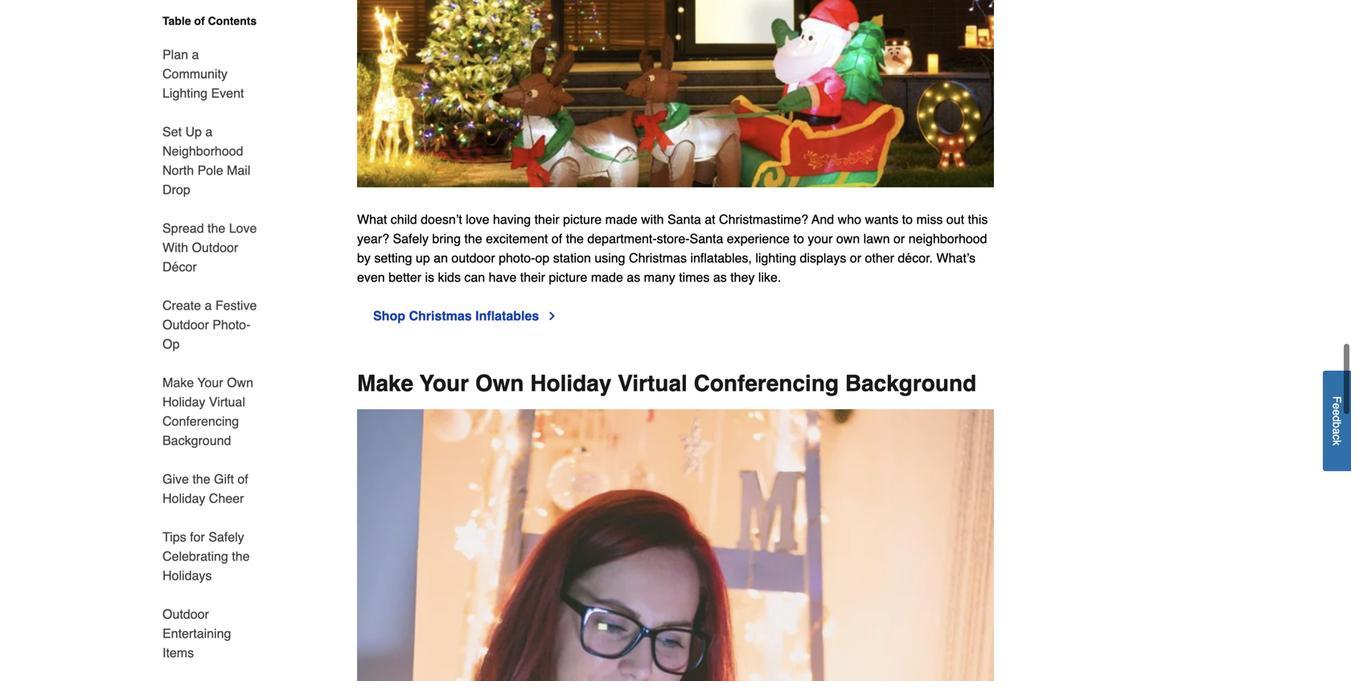 Task type: vqa. For each thing, say whether or not it's contained in the screenshot.
Become a Lowe's independent service provider providing pro workmanship, respect and reliability. image
no



Task type: locate. For each thing, give the bounding box(es) containing it.
your
[[420, 371, 469, 396], [197, 375, 223, 390]]

d
[[1331, 416, 1344, 422]]

up
[[416, 250, 430, 265]]

op
[[162, 337, 180, 351]]

to
[[902, 212, 913, 227], [793, 231, 804, 246]]

outdoor inside create a festive outdoor photo- op
[[162, 317, 209, 332]]

0 vertical spatial of
[[194, 14, 205, 27]]

what's
[[937, 250, 976, 265]]

have
[[489, 270, 517, 285]]

as left many
[[627, 270, 640, 285]]

as
[[627, 270, 640, 285], [713, 270, 727, 285]]

a inside plan a community lighting event
[[192, 47, 199, 62]]

spread the love with outdoor décor link
[[162, 209, 264, 286]]

lighting
[[756, 250, 796, 265]]

like.
[[758, 270, 781, 285]]

1 horizontal spatial conferencing
[[694, 371, 839, 396]]

0 horizontal spatial conferencing
[[162, 414, 239, 429]]

your down shop christmas inflatables
[[420, 371, 469, 396]]

1 vertical spatial christmas
[[409, 308, 472, 323]]

give the gift of holiday cheer link
[[162, 460, 264, 518]]

0 vertical spatial safely
[[393, 231, 429, 246]]

0 vertical spatial or
[[894, 231, 905, 246]]

virtual
[[618, 371, 688, 396], [209, 395, 245, 409]]

a right up
[[205, 124, 213, 139]]

1 horizontal spatial make
[[357, 371, 413, 396]]

what
[[357, 212, 387, 227]]

1 horizontal spatial to
[[902, 212, 913, 227]]

0 horizontal spatial as
[[627, 270, 640, 285]]

miss
[[917, 212, 943, 227]]

santa down at
[[690, 231, 723, 246]]

1 vertical spatial santa
[[690, 231, 723, 246]]

1 horizontal spatial background
[[845, 371, 977, 396]]

make your own holiday virtual conferencing background link
[[162, 364, 264, 460]]

christmas inside what child doesn't love having their picture made with santa at christmastime? and who wants to miss out this year? safely bring the excitement of the department-store-santa experience to your own lawn or neighborhood by setting up an outdoor photo-op station using christmas inflatables, lighting displays or other décor. what's even better is kids can have their picture made as many times as they like.
[[629, 250, 687, 265]]

the inside tips for safely celebrating the holidays
[[232, 549, 250, 564]]

set up a neighborhood north pole mail drop link
[[162, 113, 264, 209]]

background
[[845, 371, 977, 396], [162, 433, 231, 448]]

0 horizontal spatial safely
[[208, 530, 244, 545]]

for
[[190, 530, 205, 545]]

safely inside tips for safely celebrating the holidays
[[208, 530, 244, 545]]

own down photo- on the top left of page
[[227, 375, 253, 390]]

make your own holiday virtual conferencing background
[[357, 371, 977, 396], [162, 375, 253, 448]]

the right celebrating
[[232, 549, 250, 564]]

make down op
[[162, 375, 194, 390]]

0 horizontal spatial background
[[162, 433, 231, 448]]

an
[[434, 250, 448, 265]]

year?
[[357, 231, 389, 246]]

the left love
[[208, 221, 225, 236]]

outdoor up "entertaining"
[[162, 607, 209, 622]]

make down shop at the top left of page
[[357, 371, 413, 396]]

0 horizontal spatial your
[[197, 375, 223, 390]]

their down op at the top of page
[[520, 270, 545, 285]]

0 horizontal spatial christmas
[[409, 308, 472, 323]]

table of contents
[[162, 14, 257, 27]]

1 horizontal spatial christmas
[[629, 250, 687, 265]]

1 as from the left
[[627, 270, 640, 285]]

outdoor inside outdoor entertaining items
[[162, 607, 209, 622]]

by
[[357, 250, 371, 265]]

2 vertical spatial of
[[238, 472, 248, 487]]

safely
[[393, 231, 429, 246], [208, 530, 244, 545]]

made up the department-
[[605, 212, 638, 227]]

2 horizontal spatial of
[[552, 231, 562, 246]]

your inside the make your own holiday virtual conferencing background link
[[197, 375, 223, 390]]

having
[[493, 212, 531, 227]]

0 horizontal spatial make your own holiday virtual conferencing background
[[162, 375, 253, 448]]

santa
[[668, 212, 701, 227], [690, 231, 723, 246]]

their right the having
[[535, 212, 560, 227]]

make
[[357, 371, 413, 396], [162, 375, 194, 390]]

1 vertical spatial safely
[[208, 530, 244, 545]]

e up b
[[1331, 410, 1344, 416]]

to left miss
[[902, 212, 913, 227]]

holiday down op
[[162, 395, 205, 409]]

shop christmas inflatables link
[[373, 306, 558, 326]]

or right lawn
[[894, 231, 905, 246]]

b
[[1331, 422, 1344, 428]]

0 vertical spatial christmas
[[629, 250, 687, 265]]

1 vertical spatial of
[[552, 231, 562, 246]]

tips
[[162, 530, 186, 545]]

what child doesn't love having their picture made with santa at christmastime? and who wants to miss out this year? safely bring the excitement of the department-store-santa experience to your own lawn or neighborhood by setting up an outdoor photo-op station using christmas inflatables, lighting displays or other décor. what's even better is kids can have their picture made as many times as they like.
[[357, 212, 988, 285]]

own down inflatables
[[475, 371, 524, 396]]

background inside the make your own holiday virtual conferencing background
[[162, 433, 231, 448]]

holiday down give
[[162, 491, 205, 506]]

christmas up many
[[629, 250, 687, 265]]

tips for safely celebrating the holidays link
[[162, 518, 264, 595]]

safely inside what child doesn't love having their picture made with santa at christmastime? and who wants to miss out this year? safely bring the excitement of the department-store-santa experience to your own lawn or neighborhood by setting up an outdoor photo-op station using christmas inflatables, lighting displays or other décor. what's even better is kids can have their picture made as many times as they like.
[[393, 231, 429, 246]]

better
[[389, 270, 422, 285]]

safely right for
[[208, 530, 244, 545]]

is
[[425, 270, 434, 285]]

christmas
[[629, 250, 687, 265], [409, 308, 472, 323]]

1 horizontal spatial safely
[[393, 231, 429, 246]]

make inside the make your own holiday virtual conferencing background
[[162, 375, 194, 390]]

1 vertical spatial outdoor
[[162, 317, 209, 332]]

the up station
[[566, 231, 584, 246]]

1 horizontal spatial make your own holiday virtual conferencing background
[[357, 371, 977, 396]]

tips for safely celebrating the holidays
[[162, 530, 250, 583]]

who
[[838, 212, 861, 227]]

2 vertical spatial outdoor
[[162, 607, 209, 622]]

the inside spread the love with outdoor décor
[[208, 221, 225, 236]]

a woman holding a coffee cup, sitting next to a dog and looking at a laptop. image
[[357, 409, 994, 681]]

to left 'your' at the top right of the page
[[793, 231, 804, 246]]

the
[[208, 221, 225, 236], [464, 231, 482, 246], [566, 231, 584, 246], [193, 472, 210, 487], [232, 549, 250, 564]]

or
[[894, 231, 905, 246], [850, 250, 861, 265]]

santa up store-
[[668, 212, 701, 227]]

many
[[644, 270, 675, 285]]

kids
[[438, 270, 461, 285]]

child
[[391, 212, 417, 227]]

1 vertical spatial conferencing
[[162, 414, 239, 429]]

e up d
[[1331, 403, 1344, 410]]

outdoor down love
[[192, 240, 238, 255]]

bring
[[432, 231, 461, 246]]

conferencing inside the make your own holiday virtual conferencing background
[[162, 414, 239, 429]]

0 horizontal spatial to
[[793, 231, 804, 246]]

of right the gift at the bottom left of the page
[[238, 472, 248, 487]]

a right create
[[205, 298, 212, 313]]

0 vertical spatial background
[[845, 371, 977, 396]]

picture up station
[[563, 212, 602, 227]]

made
[[605, 212, 638, 227], [591, 270, 623, 285]]

set up a neighborhood north pole mail drop
[[162, 124, 250, 197]]

the up the outdoor
[[464, 231, 482, 246]]

1 vertical spatial to
[[793, 231, 804, 246]]

neighborhood
[[909, 231, 987, 246]]

spread the love with outdoor décor
[[162, 221, 257, 274]]

outdoor down create
[[162, 317, 209, 332]]

a up k
[[1331, 428, 1344, 435]]

1 horizontal spatial or
[[894, 231, 905, 246]]

conferencing
[[694, 371, 839, 396], [162, 414, 239, 429]]

0 horizontal spatial make
[[162, 375, 194, 390]]

store-
[[657, 231, 690, 246]]

0 horizontal spatial own
[[227, 375, 253, 390]]

create
[[162, 298, 201, 313]]

cheer
[[209, 491, 244, 506]]

f e e d b a c k button
[[1323, 371, 1351, 471]]

love
[[229, 221, 257, 236]]

holidays
[[162, 568, 212, 583]]

1 horizontal spatial of
[[238, 472, 248, 487]]

0 vertical spatial santa
[[668, 212, 701, 227]]

setting
[[374, 250, 412, 265]]

0 vertical spatial to
[[902, 212, 913, 227]]

of
[[194, 14, 205, 27], [552, 231, 562, 246], [238, 472, 248, 487]]

the inside give the gift of holiday cheer
[[193, 472, 210, 487]]

1 vertical spatial background
[[162, 433, 231, 448]]

1 vertical spatial made
[[591, 270, 623, 285]]

a
[[192, 47, 199, 62], [205, 124, 213, 139], [205, 298, 212, 313], [1331, 428, 1344, 435]]

of up station
[[552, 231, 562, 246]]

lawn
[[864, 231, 890, 246]]

0 vertical spatial outdoor
[[192, 240, 238, 255]]

0 vertical spatial picture
[[563, 212, 602, 227]]

outdoor
[[192, 240, 238, 255], [162, 317, 209, 332], [162, 607, 209, 622]]

your down create a festive outdoor photo- op link
[[197, 375, 223, 390]]

a up the community
[[192, 47, 199, 62]]

set
[[162, 124, 182, 139]]

the left the gift at the bottom left of the page
[[193, 472, 210, 487]]

shop christmas inflatables
[[373, 308, 539, 323]]

1 horizontal spatial as
[[713, 270, 727, 285]]

create a festive outdoor photo- op link
[[162, 286, 264, 364]]

table
[[162, 14, 191, 27]]

and
[[812, 212, 834, 227]]

spread
[[162, 221, 204, 236]]

holiday down chevron right "image"
[[530, 371, 612, 396]]

entertaining
[[162, 626, 231, 641]]

0 horizontal spatial virtual
[[209, 395, 245, 409]]

inflatables,
[[690, 250, 752, 265]]

made down the using
[[591, 270, 623, 285]]

0 horizontal spatial or
[[850, 250, 861, 265]]

of right table
[[194, 14, 205, 27]]

op
[[535, 250, 550, 265]]

or down own at the top
[[850, 250, 861, 265]]

safely down child
[[393, 231, 429, 246]]

christmas down kids at the left top
[[409, 308, 472, 323]]

picture down station
[[549, 270, 587, 285]]

as down inflatables,
[[713, 270, 727, 285]]

christmastime?
[[719, 212, 808, 227]]



Task type: describe. For each thing, give the bounding box(es) containing it.
excitement
[[486, 231, 548, 246]]

décor.
[[898, 250, 933, 265]]

love
[[466, 212, 489, 227]]

0 vertical spatial conferencing
[[694, 371, 839, 396]]

own inside the make your own holiday virtual conferencing background
[[227, 375, 253, 390]]

wants
[[865, 212, 899, 227]]

gift
[[214, 472, 234, 487]]

plan a community lighting event link
[[162, 35, 264, 113]]

other
[[865, 250, 894, 265]]

2 as from the left
[[713, 270, 727, 285]]

1 vertical spatial or
[[850, 250, 861, 265]]

a inside set up a neighborhood north pole mail drop
[[205, 124, 213, 139]]

1 vertical spatial their
[[520, 270, 545, 285]]

outdoor
[[452, 250, 495, 265]]

k
[[1331, 440, 1344, 446]]

drop
[[162, 182, 190, 197]]

doesn't
[[421, 212, 462, 227]]

with
[[162, 240, 188, 255]]

inflatables
[[475, 308, 539, 323]]

photo-
[[499, 250, 535, 265]]

décor
[[162, 259, 197, 274]]

1 horizontal spatial your
[[420, 371, 469, 396]]

out
[[947, 212, 964, 227]]

2 e from the top
[[1331, 410, 1344, 416]]

up
[[185, 124, 202, 139]]

lighting
[[162, 86, 208, 101]]

items
[[162, 645, 194, 660]]

0 vertical spatial their
[[535, 212, 560, 227]]

a inside button
[[1331, 428, 1344, 435]]

1 e from the top
[[1331, 403, 1344, 410]]

celebrating
[[162, 549, 228, 564]]

a inside create a festive outdoor photo- op
[[205, 298, 212, 313]]

1 vertical spatial picture
[[549, 270, 587, 285]]

create a festive outdoor photo- op
[[162, 298, 257, 351]]

this
[[968, 212, 988, 227]]

department-
[[587, 231, 657, 246]]

festive
[[215, 298, 257, 313]]

they
[[731, 270, 755, 285]]

0 vertical spatial made
[[605, 212, 638, 227]]

neighborhood
[[162, 144, 243, 158]]

mail
[[227, 163, 250, 178]]

give the gift of holiday cheer
[[162, 472, 248, 506]]

1 horizontal spatial virtual
[[618, 371, 688, 396]]

plan a community lighting event
[[162, 47, 244, 101]]

virtual inside the make your own holiday virtual conferencing background
[[209, 395, 245, 409]]

make your own holiday virtual conferencing background inside the table of contents "element"
[[162, 375, 253, 448]]

using
[[595, 250, 625, 265]]

shop
[[373, 308, 405, 323]]

photo-
[[213, 317, 250, 332]]

times
[[679, 270, 710, 285]]

chevron right image
[[546, 310, 558, 322]]

with
[[641, 212, 664, 227]]

plan
[[162, 47, 188, 62]]

contents
[[208, 14, 257, 27]]

holiday inside give the gift of holiday cheer
[[162, 491, 205, 506]]

event
[[211, 86, 244, 101]]

own
[[836, 231, 860, 246]]

at
[[705, 212, 716, 227]]

c
[[1331, 435, 1344, 440]]

outdoor inside spread the love with outdoor décor
[[192, 240, 238, 255]]

table of contents element
[[143, 13, 264, 663]]

christmas inside shop christmas inflatables link
[[409, 308, 472, 323]]

outdoor entertaining items
[[162, 607, 231, 660]]

experience
[[727, 231, 790, 246]]

north
[[162, 163, 194, 178]]

of inside give the gift of holiday cheer
[[238, 472, 248, 487]]

displays
[[800, 250, 846, 265]]

an inflatable santa sleigh with two reindeer next to an outdoor christmas tree. image
[[357, 0, 994, 187]]

of inside what child doesn't love having their picture made with santa at christmastime? and who wants to miss out this year? safely bring the excitement of the department-store-santa experience to your own lawn or neighborhood by setting up an outdoor photo-op station using christmas inflatables, lighting displays or other décor. what's even better is kids can have their picture made as many times as they like.
[[552, 231, 562, 246]]

community
[[162, 66, 228, 81]]

f
[[1331, 396, 1344, 403]]

outdoor entertaining items link
[[162, 595, 264, 663]]

can
[[464, 270, 485, 285]]

f e e d b a c k
[[1331, 396, 1344, 446]]

1 horizontal spatial own
[[475, 371, 524, 396]]

your
[[808, 231, 833, 246]]

station
[[553, 250, 591, 265]]

0 horizontal spatial of
[[194, 14, 205, 27]]

give
[[162, 472, 189, 487]]

even
[[357, 270, 385, 285]]



